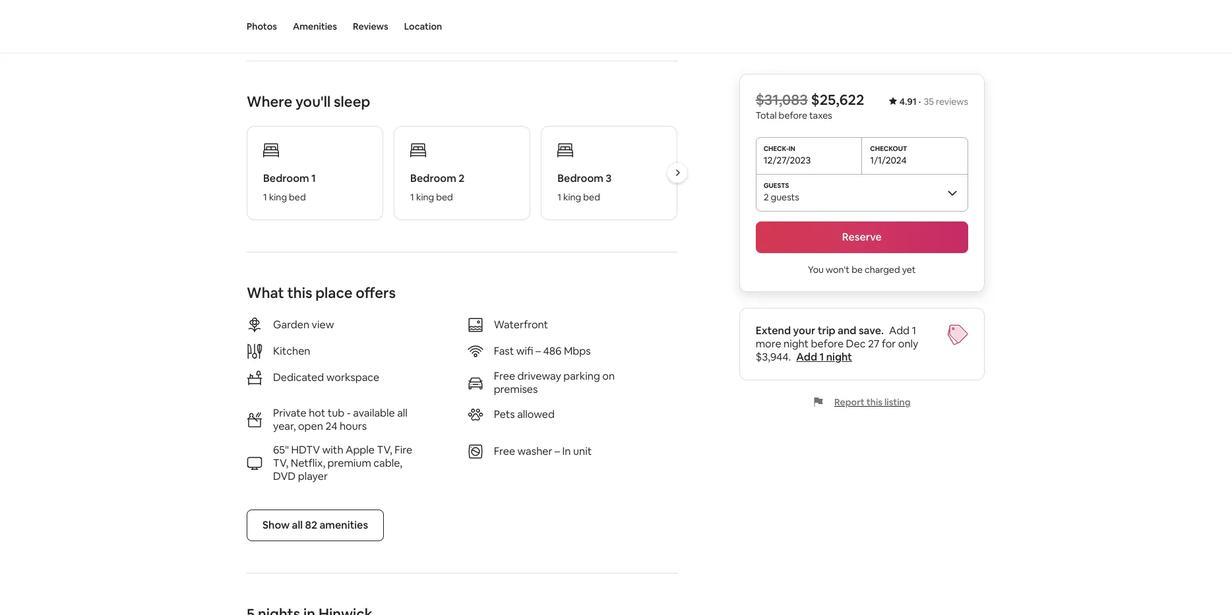 Task type: describe. For each thing, give the bounding box(es) containing it.
1 inside "bedroom 2 1 king bed"
[[411, 191, 414, 203]]

be
[[852, 264, 863, 276]]

all inside button
[[292, 519, 303, 532]]

extend your trip and save.
[[756, 324, 884, 338]]

pets allowed
[[494, 408, 555, 422]]

486
[[543, 344, 562, 358]]

4.91
[[900, 96, 917, 108]]

·
[[919, 96, 922, 108]]

for
[[882, 337, 896, 351]]

hot
[[309, 406, 326, 420]]

65"
[[273, 443, 289, 457]]

reserve button
[[756, 222, 969, 253]]

cable,
[[374, 457, 403, 470]]

workspace
[[327, 371, 380, 385]]

washer
[[518, 445, 553, 459]]

king for bedroom 2
[[416, 191, 434, 203]]

– for wifi
[[536, 344, 541, 358]]

listing
[[885, 397, 911, 409]]

bedroom 1 1 king bed
[[263, 171, 316, 203]]

reserve
[[843, 230, 882, 244]]

premium
[[328, 457, 371, 470]]

location
[[404, 20, 442, 32]]

what this place offers
[[247, 284, 396, 302]]

view
[[312, 318, 334, 332]]

on
[[603, 369, 615, 383]]

2 guests
[[764, 191, 800, 203]]

amenities
[[320, 519, 368, 532]]

show more button
[[247, 15, 313, 29]]

place
[[316, 284, 353, 302]]

you won't be charged yet
[[809, 264, 916, 276]]

add for add 1 more night before dec 27 for only $3,944.
[[890, 324, 910, 338]]

dvd
[[273, 470, 296, 484]]

– for washer
[[555, 445, 560, 459]]

reviews
[[353, 20, 389, 32]]

2 guests button
[[756, 174, 969, 211]]

photos button
[[247, 0, 277, 53]]

garden view
[[273, 318, 334, 332]]

this for what
[[287, 284, 313, 302]]

yet
[[903, 264, 916, 276]]

4.91 · 35 reviews
[[900, 96, 969, 108]]

bedroom for bedroom 2
[[411, 171, 457, 185]]

netflix,
[[291, 457, 325, 470]]

bedroom for bedroom 1
[[263, 171, 309, 185]]

report this listing
[[835, 397, 911, 409]]

allowed
[[518, 408, 555, 422]]

guests
[[771, 191, 800, 203]]

reviews button
[[353, 0, 389, 53]]

65" hdtv with apple tv, fire tv, netflix, premium cable, dvd player
[[273, 443, 413, 484]]

available
[[353, 406, 395, 420]]

bedroom 2 1 king bed
[[411, 171, 465, 203]]

and
[[838, 324, 857, 338]]

waterfront
[[494, 318, 548, 332]]

kitchen
[[273, 344, 310, 358]]

amenities
[[293, 20, 337, 32]]

more inside add 1 more night before dec 27 for only $3,944.
[[756, 337, 782, 351]]

photos
[[247, 20, 277, 32]]

-
[[347, 406, 351, 420]]

driveway
[[518, 369, 561, 383]]

show all 82 amenities
[[263, 519, 368, 532]]

next image
[[674, 169, 682, 177]]

show for show more
[[247, 15, 274, 29]]

apple
[[346, 443, 375, 457]]

garden
[[273, 318, 310, 332]]

1/1/2024
[[871, 154, 907, 166]]

bed for 3
[[584, 191, 600, 203]]

with
[[322, 443, 344, 457]]

1 horizontal spatial night
[[827, 350, 853, 364]]

1 inside add 1 more night before dec 27 for only $3,944.
[[912, 324, 917, 338]]

open
[[298, 420, 323, 433]]

1 inside bedroom 3 1 king bed
[[558, 191, 562, 203]]

fire
[[395, 443, 413, 457]]

12/27/2023
[[764, 154, 811, 166]]

$31,083
[[756, 90, 808, 109]]

only
[[899, 337, 919, 351]]

add 1 night
[[797, 350, 853, 364]]

won't
[[826, 264, 850, 276]]

fast
[[494, 344, 514, 358]]

$31,083 $25,622 total before taxes
[[756, 90, 865, 121]]

wifi
[[517, 344, 534, 358]]

bed for 1
[[289, 191, 306, 203]]

private
[[273, 406, 307, 420]]



Task type: vqa. For each thing, say whether or not it's contained in the screenshot.
1st the 21 button from right
no



Task type: locate. For each thing, give the bounding box(es) containing it.
0 horizontal spatial bed
[[289, 191, 306, 203]]

bedroom inside "bedroom 2 1 king bed"
[[411, 171, 457, 185]]

0 horizontal spatial add
[[797, 350, 818, 364]]

2 horizontal spatial king
[[564, 191, 582, 203]]

year,
[[273, 420, 296, 433]]

0 horizontal spatial all
[[292, 519, 303, 532]]

2 inside popup button
[[764, 191, 769, 203]]

location button
[[404, 0, 442, 53]]

free for free driveway parking on premises
[[494, 369, 515, 383]]

0 vertical spatial all
[[397, 406, 408, 420]]

king inside bedroom 1 1 king bed
[[269, 191, 287, 203]]

–
[[536, 344, 541, 358], [555, 445, 560, 459]]

unit
[[573, 445, 592, 459]]

bedroom
[[263, 171, 309, 185], [411, 171, 457, 185], [558, 171, 604, 185]]

tv, left netflix, at bottom
[[273, 457, 289, 470]]

charged
[[865, 264, 901, 276]]

1 horizontal spatial tv,
[[377, 443, 393, 457]]

free inside free driveway parking on premises
[[494, 369, 515, 383]]

dedicated workspace
[[273, 371, 380, 385]]

0 vertical spatial more
[[276, 15, 302, 29]]

0 vertical spatial show
[[247, 15, 274, 29]]

private hot tub - available all year, open 24 hours
[[273, 406, 408, 433]]

hdtv
[[291, 443, 320, 457]]

show more
[[247, 15, 302, 29]]

27
[[868, 337, 880, 351]]

2 horizontal spatial bed
[[584, 191, 600, 203]]

1 bedroom from the left
[[263, 171, 309, 185]]

1 horizontal spatial add
[[890, 324, 910, 338]]

where
[[247, 92, 293, 111]]

0 vertical spatial 2
[[459, 171, 465, 185]]

bed inside "bedroom 2 1 king bed"
[[436, 191, 453, 203]]

1 horizontal spatial this
[[867, 397, 883, 409]]

king for bedroom 1
[[269, 191, 287, 203]]

parking
[[564, 369, 600, 383]]

add 1 night button
[[797, 350, 853, 364]]

0 horizontal spatial 2
[[459, 171, 465, 185]]

2 horizontal spatial bedroom
[[558, 171, 604, 185]]

tub
[[328, 406, 345, 420]]

0 vertical spatial –
[[536, 344, 541, 358]]

add right save.
[[890, 324, 910, 338]]

2 bedroom from the left
[[411, 171, 457, 185]]

1 vertical spatial more
[[756, 337, 782, 351]]

1 bed from the left
[[289, 191, 306, 203]]

king inside "bedroom 2 1 king bed"
[[416, 191, 434, 203]]

2 bed from the left
[[436, 191, 453, 203]]

0 horizontal spatial –
[[536, 344, 541, 358]]

free washer – in unit
[[494, 445, 592, 459]]

0 horizontal spatial night
[[784, 337, 809, 351]]

in
[[563, 445, 571, 459]]

mbps
[[564, 344, 591, 358]]

bed inside bedroom 3 1 king bed
[[584, 191, 600, 203]]

2 free from the top
[[494, 445, 515, 459]]

2 king from the left
[[416, 191, 434, 203]]

dedicated
[[273, 371, 324, 385]]

show left 82
[[263, 519, 290, 532]]

hours
[[340, 420, 367, 433]]

1 vertical spatial add
[[797, 350, 818, 364]]

82
[[305, 519, 317, 532]]

report
[[835, 397, 865, 409]]

3
[[606, 171, 612, 185]]

your
[[794, 324, 816, 338]]

trip
[[818, 324, 836, 338]]

3 bedroom from the left
[[558, 171, 604, 185]]

$25,622
[[811, 90, 865, 109]]

add inside add 1 more night before dec 27 for only $3,944.
[[890, 324, 910, 338]]

where you'll sleep
[[247, 92, 370, 111]]

0 vertical spatial add
[[890, 324, 910, 338]]

0 vertical spatial free
[[494, 369, 515, 383]]

this up garden view
[[287, 284, 313, 302]]

0 horizontal spatial tv,
[[273, 457, 289, 470]]

1 free from the top
[[494, 369, 515, 383]]

all inside private hot tub - available all year, open 24 hours
[[397, 406, 408, 420]]

1 horizontal spatial all
[[397, 406, 408, 420]]

1 vertical spatial this
[[867, 397, 883, 409]]

1
[[312, 171, 316, 185], [263, 191, 267, 203], [411, 191, 414, 203], [558, 191, 562, 203], [912, 324, 917, 338], [820, 350, 825, 364]]

king for bedroom 3
[[564, 191, 582, 203]]

reviews
[[937, 96, 969, 108]]

2 inside "bedroom 2 1 king bed"
[[459, 171, 465, 185]]

sleep
[[334, 92, 370, 111]]

night
[[784, 337, 809, 351], [827, 350, 853, 364]]

what
[[247, 284, 284, 302]]

free
[[494, 369, 515, 383], [494, 445, 515, 459]]

free left washer
[[494, 445, 515, 459]]

taxes
[[810, 110, 833, 121]]

bed for 2
[[436, 191, 453, 203]]

show inside button
[[263, 519, 290, 532]]

1 vertical spatial –
[[555, 445, 560, 459]]

tv, left fire
[[377, 443, 393, 457]]

1 horizontal spatial king
[[416, 191, 434, 203]]

tv,
[[377, 443, 393, 457], [273, 457, 289, 470]]

1 vertical spatial all
[[292, 519, 303, 532]]

1 vertical spatial free
[[494, 445, 515, 459]]

1 horizontal spatial 2
[[764, 191, 769, 203]]

show
[[247, 15, 274, 29], [263, 519, 290, 532]]

1 horizontal spatial bed
[[436, 191, 453, 203]]

dec
[[846, 337, 866, 351]]

1 horizontal spatial more
[[756, 337, 782, 351]]

1 horizontal spatial before
[[811, 337, 844, 351]]

0 horizontal spatial before
[[779, 110, 808, 121]]

1 king from the left
[[269, 191, 287, 203]]

bed
[[289, 191, 306, 203], [436, 191, 453, 203], [584, 191, 600, 203]]

report this listing button
[[814, 397, 911, 409]]

show left "amenities" button
[[247, 15, 274, 29]]

1 vertical spatial 2
[[764, 191, 769, 203]]

0 horizontal spatial this
[[287, 284, 313, 302]]

bedroom 3 1 king bed
[[558, 171, 612, 203]]

pets
[[494, 408, 515, 422]]

king inside bedroom 3 1 king bed
[[564, 191, 582, 203]]

3 bed from the left
[[584, 191, 600, 203]]

bedroom for bedroom 3
[[558, 171, 604, 185]]

fast wifi – 486 mbps
[[494, 344, 591, 358]]

all right available
[[397, 406, 408, 420]]

0 horizontal spatial bedroom
[[263, 171, 309, 185]]

0 vertical spatial this
[[287, 284, 313, 302]]

bedroom inside bedroom 3 1 king bed
[[558, 171, 604, 185]]

– left in on the left bottom
[[555, 445, 560, 459]]

add 1 more night before dec 27 for only $3,944.
[[756, 324, 919, 364]]

24
[[326, 420, 338, 433]]

before inside $31,083 $25,622 total before taxes
[[779, 110, 808, 121]]

bed inside bedroom 1 1 king bed
[[289, 191, 306, 203]]

show all 82 amenities button
[[247, 510, 384, 542]]

all left 82
[[292, 519, 303, 532]]

– right wifi
[[536, 344, 541, 358]]

show for show all 82 amenities
[[263, 519, 290, 532]]

bedroom inside bedroom 1 1 king bed
[[263, 171, 309, 185]]

add for add 1 night
[[797, 350, 818, 364]]

before inside add 1 more night before dec 27 for only $3,944.
[[811, 337, 844, 351]]

1 horizontal spatial bedroom
[[411, 171, 457, 185]]

0 vertical spatial before
[[779, 110, 808, 121]]

before
[[779, 110, 808, 121], [811, 337, 844, 351]]

add down your
[[797, 350, 818, 364]]

1 vertical spatial before
[[811, 337, 844, 351]]

offers
[[356, 284, 396, 302]]

35
[[924, 96, 935, 108]]

1 vertical spatial show
[[263, 519, 290, 532]]

free down fast
[[494, 369, 515, 383]]

free for free washer – in unit
[[494, 445, 515, 459]]

add
[[890, 324, 910, 338], [797, 350, 818, 364]]

amenities button
[[293, 0, 337, 53]]

night inside add 1 more night before dec 27 for only $3,944.
[[784, 337, 809, 351]]

3 king from the left
[[564, 191, 582, 203]]

1 horizontal spatial –
[[555, 445, 560, 459]]

0 horizontal spatial king
[[269, 191, 287, 203]]

total
[[756, 110, 777, 121]]

0 horizontal spatial more
[[276, 15, 302, 29]]

this for report
[[867, 397, 883, 409]]

this left listing
[[867, 397, 883, 409]]

save.
[[859, 324, 884, 338]]

you
[[809, 264, 824, 276]]



